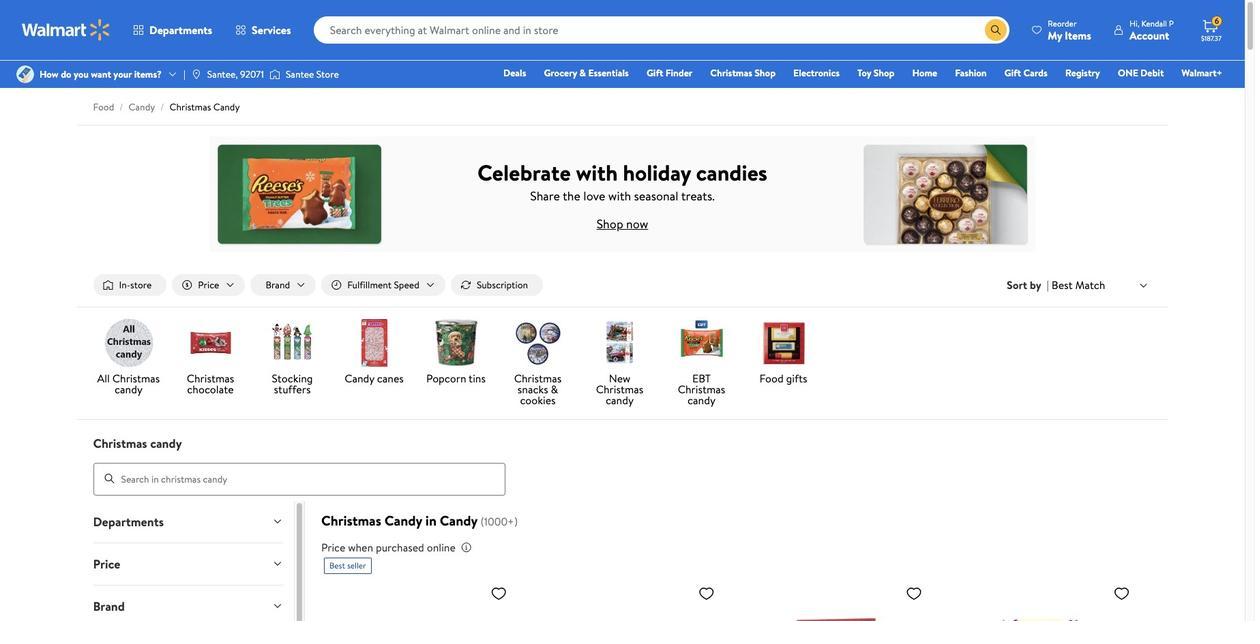 Task type: locate. For each thing, give the bounding box(es) containing it.
candy inside ebt christmas candy
[[688, 393, 716, 408]]

gift left finder
[[647, 66, 664, 80]]

2 horizontal spatial shop
[[874, 66, 895, 80]]

 image left santee,
[[191, 69, 202, 80]]

christmas candy in candy (1000+)
[[321, 512, 518, 530]]

departments up items?
[[149, 23, 212, 38]]

best right by
[[1052, 278, 1073, 293]]

0 vertical spatial brand
[[266, 278, 290, 292]]

how
[[40, 68, 59, 81]]

shop now
[[597, 215, 649, 232]]

1 horizontal spatial brand
[[266, 278, 290, 292]]

| right items?
[[184, 68, 186, 81]]

walmart image
[[22, 19, 111, 41]]

christmas up when
[[321, 512, 382, 530]]

1 horizontal spatial price
[[198, 278, 219, 292]]

candy for all
[[115, 382, 143, 397]]

online
[[427, 540, 456, 555]]

&
[[580, 66, 586, 80], [551, 382, 558, 397]]

1 horizontal spatial gift
[[1005, 66, 1022, 80]]

/
[[120, 100, 123, 114], [161, 100, 164, 114]]

my
[[1048, 28, 1063, 43]]

0 vertical spatial best
[[1052, 278, 1073, 293]]

gift inside "link"
[[1005, 66, 1022, 80]]

stocking
[[272, 371, 313, 386]]

brand button up the stocking stuffers image
[[251, 274, 316, 296]]

christmas down santee,
[[170, 100, 211, 114]]

/ right "food" link
[[120, 100, 123, 114]]

brand button
[[251, 274, 316, 296], [82, 586, 294, 622]]

brand for bottom brand dropdown button
[[93, 598, 125, 615]]

christmas inside search box
[[93, 435, 147, 453]]

candy down santee,
[[213, 100, 240, 114]]

food gifts
[[760, 371, 808, 386]]

deals
[[504, 66, 526, 80]]

2 / from the left
[[161, 100, 164, 114]]

you
[[74, 68, 89, 81]]

stocking stuffers
[[272, 371, 313, 397]]

0 vertical spatial departments
[[149, 23, 212, 38]]

0 horizontal spatial brand
[[93, 598, 125, 615]]

gift for gift finder
[[647, 66, 664, 80]]

0 horizontal spatial gift
[[647, 66, 664, 80]]

2 gift from the left
[[1005, 66, 1022, 80]]

1 vertical spatial price
[[321, 540, 346, 555]]

candy inside "new christmas candy"
[[606, 393, 634, 408]]

reorder
[[1048, 17, 1077, 29]]

1 vertical spatial |
[[1047, 278, 1049, 293]]

1 horizontal spatial /
[[161, 100, 164, 114]]

|
[[184, 68, 186, 81], [1047, 278, 1049, 293]]

gift left cards
[[1005, 66, 1022, 80]]

treats.
[[682, 187, 715, 204]]

one debit link
[[1112, 66, 1171, 81]]

price button up brand tab
[[82, 544, 294, 585]]

food gifts image
[[759, 319, 808, 368]]

6 $187.37
[[1202, 15, 1222, 43]]

snacks
[[518, 382, 548, 397]]

1 horizontal spatial |
[[1047, 278, 1049, 293]]

0 vertical spatial |
[[184, 68, 186, 81]]

food down want
[[93, 100, 114, 114]]

& right grocery
[[580, 66, 586, 80]]

home link
[[907, 66, 944, 81]]

candy down items?
[[129, 100, 155, 114]]

2 horizontal spatial  image
[[270, 68, 280, 81]]

1 gift from the left
[[647, 66, 664, 80]]

seasonal
[[634, 187, 679, 204]]

price button up christmas chocolate image
[[172, 274, 245, 296]]

1 vertical spatial &
[[551, 382, 558, 397]]

/ right candy link
[[161, 100, 164, 114]]

home
[[913, 66, 938, 80]]

stocking stuffers image
[[268, 319, 317, 368]]

1 vertical spatial brand
[[93, 598, 125, 615]]

2 horizontal spatial price
[[321, 540, 346, 555]]

1 vertical spatial food
[[760, 371, 784, 386]]

search icon image
[[991, 25, 1002, 35]]

gift
[[647, 66, 664, 80], [1005, 66, 1022, 80]]

92071
[[240, 68, 264, 81]]

food left "gifts"
[[760, 371, 784, 386]]

subscription button
[[451, 274, 543, 296]]

all christmas candy image
[[104, 319, 153, 368]]

toy
[[858, 66, 872, 80]]

popcorn tins image
[[432, 319, 481, 368]]

hi,
[[1130, 17, 1140, 29]]

1 horizontal spatial  image
[[191, 69, 202, 80]]

candy inside all christmas candy
[[115, 382, 143, 397]]

shop right toy
[[874, 66, 895, 80]]

0 vertical spatial food
[[93, 100, 114, 114]]

 image for how do you want your items?
[[16, 66, 34, 83]]

food / candy / christmas candy
[[93, 100, 240, 114]]

christmas shop link
[[704, 66, 782, 81]]

1 horizontal spatial shop
[[755, 66, 776, 80]]

christmas shop
[[711, 66, 776, 80]]

popcorn
[[427, 371, 466, 386]]

brand inside tab
[[93, 598, 125, 615]]

best inside dropdown button
[[1052, 278, 1073, 293]]

services
[[252, 23, 291, 38]]

candy canes image
[[350, 319, 399, 368]]

shop for toy shop
[[874, 66, 895, 80]]

1 vertical spatial departments
[[93, 514, 164, 531]]

shop left the 'now'
[[597, 215, 624, 232]]

candy left canes
[[345, 371, 375, 386]]

christmas down ebt christmas candy image
[[678, 382, 726, 397]]

now
[[627, 215, 649, 232]]

candy link
[[129, 100, 155, 114]]

gifts
[[787, 371, 808, 386]]

food gifts link
[[748, 319, 819, 387]]

fulfillment speed
[[347, 278, 420, 292]]

food link
[[93, 100, 114, 114]]

0 vertical spatial &
[[580, 66, 586, 80]]

departments inside popup button
[[149, 23, 212, 38]]

walmart+ link
[[1176, 66, 1229, 81]]

0 horizontal spatial food
[[93, 100, 114, 114]]

candy inside search box
[[150, 435, 182, 453]]

 image right 92071
[[270, 68, 280, 81]]

christmas chocolate image
[[186, 319, 235, 368]]

departments
[[149, 23, 212, 38], [93, 514, 164, 531]]

love
[[584, 187, 606, 204]]

gift finder link
[[641, 66, 699, 81]]

shop left electronics
[[755, 66, 776, 80]]

by
[[1030, 278, 1042, 293]]

0 horizontal spatial &
[[551, 382, 558, 397]]

santee store
[[286, 68, 339, 81]]

one
[[1118, 66, 1139, 80]]

0 horizontal spatial shop
[[597, 215, 624, 232]]

1 horizontal spatial food
[[760, 371, 784, 386]]

0 horizontal spatial price
[[93, 556, 120, 573]]

queen anne milk chocolate cordial cherries, 6.6 oz box, 10 pieces image
[[324, 580, 513, 622]]

popcorn tins link
[[421, 319, 492, 387]]

price inside 'tab'
[[93, 556, 120, 573]]

christmas up cookies
[[514, 371, 562, 386]]

brand inside sort and filter section element
[[266, 278, 290, 292]]

best left seller
[[330, 560, 345, 572]]

0 vertical spatial price
[[198, 278, 219, 292]]

hi, kendall p account
[[1130, 17, 1175, 43]]

6
[[1215, 15, 1220, 27]]

price button
[[172, 274, 245, 296], [82, 544, 294, 585]]

candy canes
[[345, 371, 404, 386]]

| right by
[[1047, 278, 1049, 293]]

0 vertical spatial price button
[[172, 274, 245, 296]]

1 horizontal spatial best
[[1052, 278, 1073, 293]]

electronics link
[[788, 66, 846, 81]]

debit
[[1141, 66, 1165, 80]]

2 vertical spatial price
[[93, 556, 120, 573]]

 image left how
[[16, 66, 34, 83]]

essentials
[[589, 66, 629, 80]]

0 vertical spatial brand button
[[251, 274, 316, 296]]

0 horizontal spatial best
[[330, 560, 345, 572]]

Christmas candy search field
[[77, 435, 1169, 496]]

christmas up search icon
[[93, 435, 147, 453]]

registry
[[1066, 66, 1101, 80]]

gift cards link
[[999, 66, 1054, 81]]

0 horizontal spatial /
[[120, 100, 123, 114]]

& right "snacks"
[[551, 382, 558, 397]]

brand
[[266, 278, 290, 292], [93, 598, 125, 615]]

candies
[[697, 157, 768, 187]]

p
[[1170, 17, 1175, 29]]

gift for gift cards
[[1005, 66, 1022, 80]]

0 horizontal spatial  image
[[16, 66, 34, 83]]

 image for santee, 92071
[[191, 69, 202, 80]]

brand button down the price 'tab'
[[82, 586, 294, 622]]

shop
[[755, 66, 776, 80], [874, 66, 895, 80], [597, 215, 624, 232]]

christmas snacks & cookies
[[514, 371, 562, 408]]

christmas down new christmas candy image
[[596, 382, 644, 397]]

 image
[[16, 66, 34, 83], [270, 68, 280, 81], [191, 69, 202, 80]]

1 vertical spatial best
[[330, 560, 345, 572]]

departments button
[[121, 14, 224, 46]]

best for best match
[[1052, 278, 1073, 293]]

christmas right all
[[112, 371, 160, 386]]

with right share
[[576, 157, 618, 187]]

lindt lindor holiday milk chocolate candy truffles, 8.5 oz. bag image
[[740, 580, 928, 622]]

add to favorites list, queen anne milk chocolate cordial cherries, 6.6 oz box, 10 pieces image
[[491, 585, 507, 602]]

ebt christmas candy
[[678, 371, 726, 408]]

departments down search icon
[[93, 514, 164, 531]]



Task type: describe. For each thing, give the bounding box(es) containing it.
Walmart Site-Wide search field
[[314, 16, 1010, 44]]

new christmas candy image
[[595, 319, 645, 368]]

(1000+)
[[481, 514, 518, 529]]

add to favorites list, lindt lindor holiday milk chocolate candy truffles, 8.5 oz. bag image
[[906, 585, 923, 602]]

add to favorites list, lindt lindor assorted chocolate candy truffles, 8.5 oz. bag image
[[699, 585, 715, 602]]

shop now link
[[597, 215, 649, 232]]

match
[[1076, 278, 1106, 293]]

seller
[[347, 560, 366, 572]]

christmas snacks & cookies link
[[503, 319, 574, 409]]

fulfillment
[[347, 278, 392, 292]]

walmart+
[[1182, 66, 1223, 80]]

deals link
[[498, 66, 533, 81]]

shop for christmas shop
[[755, 66, 776, 80]]

chocolate
[[187, 382, 234, 397]]

price inside sort and filter section element
[[198, 278, 219, 292]]

new
[[609, 371, 631, 386]]

lindt lindor assorted chocolate candy truffles, 8.5 oz. bag image
[[532, 580, 720, 622]]

santee, 92071
[[207, 68, 264, 81]]

add to favorites list, ghirardelli peppermint bark chocolate squares, 7.9 oz bag image
[[1114, 585, 1130, 602]]

christmas snacks & cookies image
[[514, 319, 563, 368]]

Search search field
[[314, 16, 1010, 44]]

account
[[1130, 28, 1170, 43]]

services button
[[224, 14, 303, 46]]

sort
[[1007, 278, 1028, 293]]

ebt christmas candy image
[[677, 319, 726, 368]]

christmas chocolate
[[187, 371, 234, 397]]

candy right in
[[440, 512, 478, 530]]

your
[[114, 68, 132, 81]]

fulfillment speed button
[[322, 274, 446, 296]]

best match button
[[1049, 276, 1152, 294]]

1 / from the left
[[120, 100, 123, 114]]

cookies
[[520, 393, 556, 408]]

canes
[[377, 371, 404, 386]]

santee,
[[207, 68, 238, 81]]

stocking stuffers link
[[257, 319, 328, 398]]

christmas chocolate link
[[175, 319, 246, 398]]

1 vertical spatial brand button
[[82, 586, 294, 622]]

finder
[[666, 66, 693, 80]]

registry link
[[1060, 66, 1107, 81]]

tins
[[469, 371, 486, 386]]

holiday
[[623, 157, 691, 187]]

grocery & essentials
[[544, 66, 629, 80]]

fashion link
[[949, 66, 993, 81]]

reorder my items
[[1048, 17, 1092, 43]]

gift finder
[[647, 66, 693, 80]]

electronics
[[794, 66, 840, 80]]

christmas candy link
[[170, 100, 240, 114]]

the
[[563, 187, 581, 204]]

in-store
[[119, 278, 152, 292]]

departments inside dropdown button
[[93, 514, 164, 531]]

ebt
[[693, 371, 711, 386]]

1 vertical spatial price button
[[82, 544, 294, 585]]

departments tab
[[82, 501, 294, 543]]

food for food / candy / christmas candy
[[93, 100, 114, 114]]

kendall
[[1142, 17, 1168, 29]]

when
[[348, 540, 373, 555]]

gift cards
[[1005, 66, 1048, 80]]

do
[[61, 68, 71, 81]]

best match
[[1052, 278, 1106, 293]]

brand tab
[[82, 586, 294, 622]]

popcorn tins
[[427, 371, 486, 386]]

christmas right finder
[[711, 66, 753, 80]]

best seller
[[330, 560, 366, 572]]

share
[[530, 187, 560, 204]]

subscription
[[477, 278, 528, 292]]

all
[[97, 371, 110, 386]]

brand for top brand dropdown button
[[266, 278, 290, 292]]

search image
[[104, 474, 115, 485]]

food for food gifts
[[760, 371, 784, 386]]

Search in christmas candy search field
[[93, 463, 505, 496]]

ebt christmas candy link
[[666, 319, 737, 409]]

sort and filter section element
[[77, 263, 1169, 307]]

christmas down christmas chocolate image
[[187, 371, 234, 386]]

christmas candy
[[93, 435, 182, 453]]

in-
[[119, 278, 130, 292]]

store
[[317, 68, 339, 81]]

new christmas candy
[[596, 371, 644, 408]]

christmas inside all christmas candy
[[112, 371, 160, 386]]

toy shop
[[858, 66, 895, 80]]

ghirardelli peppermint bark chocolate squares, 7.9 oz bag image
[[947, 580, 1136, 622]]

| inside sort and filter section element
[[1047, 278, 1049, 293]]

0 horizontal spatial |
[[184, 68, 186, 81]]

legal information image
[[461, 542, 472, 553]]

all christmas candy link
[[93, 319, 164, 398]]

fashion
[[956, 66, 987, 80]]

grocery
[[544, 66, 577, 80]]

1 horizontal spatial &
[[580, 66, 586, 80]]

one debit
[[1118, 66, 1165, 80]]

best for best seller
[[330, 560, 345, 572]]

candy canes link
[[339, 319, 410, 387]]

candy for ebt
[[688, 393, 716, 408]]

grocery & essentials link
[[538, 66, 635, 81]]

celebrate
[[478, 157, 571, 187]]

speed
[[394, 278, 420, 292]]

toy shop link
[[852, 66, 901, 81]]

celebrate with holiday candies image
[[209, 136, 1036, 253]]

purchased
[[376, 540, 424, 555]]

santee
[[286, 68, 314, 81]]

 image for santee store
[[270, 68, 280, 81]]

how do you want your items?
[[40, 68, 162, 81]]

store
[[130, 278, 152, 292]]

& inside christmas snacks & cookies
[[551, 382, 558, 397]]

sort by |
[[1007, 278, 1049, 293]]

with right love
[[609, 187, 631, 204]]

price tab
[[82, 544, 294, 585]]

items?
[[134, 68, 162, 81]]

candy up purchased
[[385, 512, 422, 530]]

candy for new
[[606, 393, 634, 408]]

want
[[91, 68, 111, 81]]



Task type: vqa. For each thing, say whether or not it's contained in the screenshot.
The Or to the right
no



